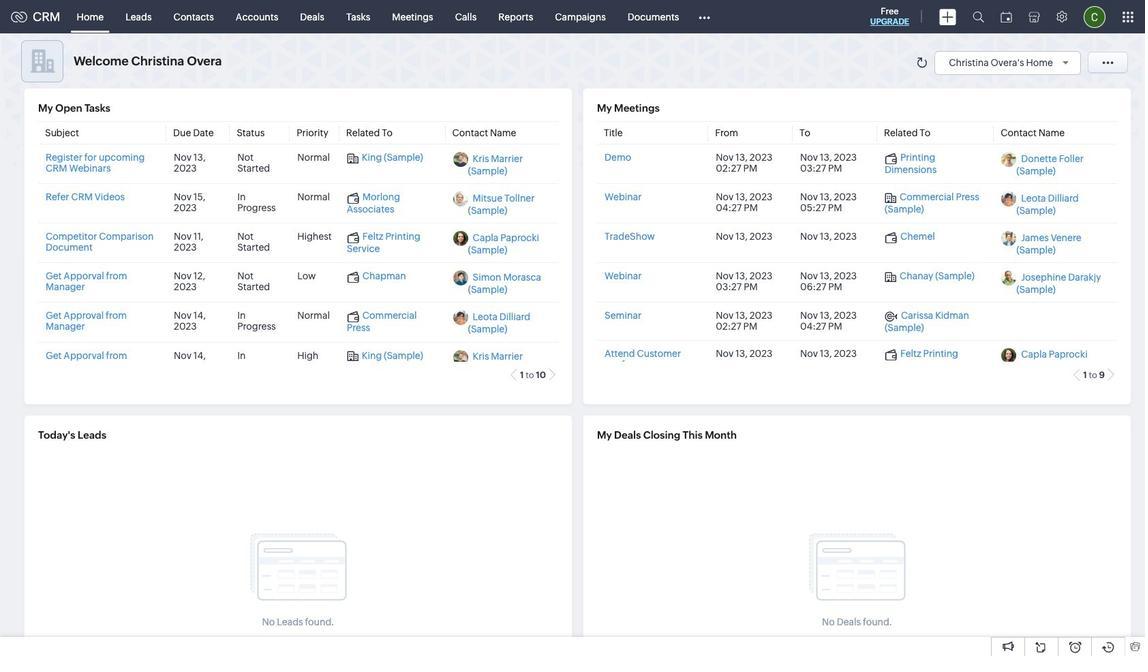 Task type: locate. For each thing, give the bounding box(es) containing it.
search image
[[973, 11, 985, 23]]

create menu element
[[931, 0, 965, 33]]

profile element
[[1076, 0, 1114, 33]]

profile image
[[1084, 6, 1106, 28]]



Task type: vqa. For each thing, say whether or not it's contained in the screenshot.
size Field
no



Task type: describe. For each thing, give the bounding box(es) containing it.
Other Modules field
[[690, 6, 720, 28]]

search element
[[965, 0, 993, 33]]

create menu image
[[940, 9, 957, 25]]

logo image
[[11, 11, 27, 22]]

calendar image
[[1001, 11, 1013, 22]]



